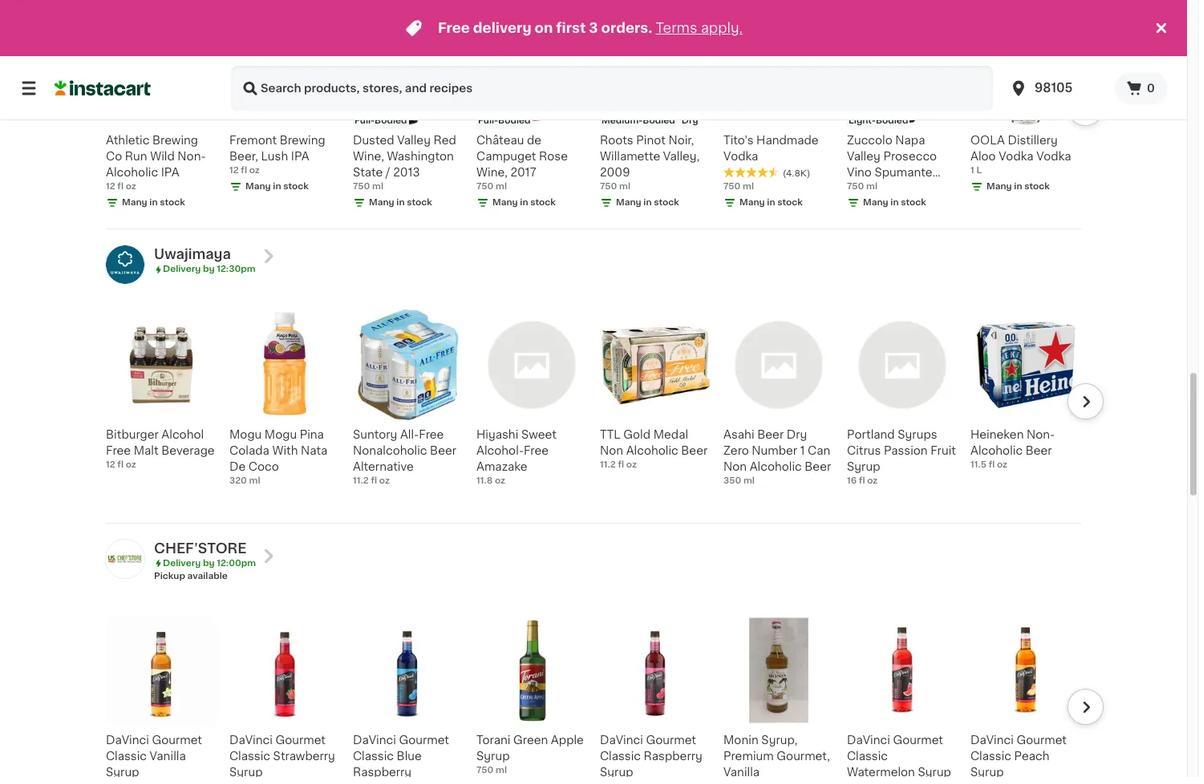 Task type: vqa. For each thing, say whether or not it's contained in the screenshot.


Task type: describe. For each thing, give the bounding box(es) containing it.
ml inside château de campuget rose wine, 2017 750 ml
[[496, 182, 507, 191]]

extra
[[847, 183, 876, 194]]

oola distillery aloo vodka vodka 1 l
[[971, 135, 1071, 175]]

1 for l
[[971, 166, 974, 175]]

campuget
[[476, 151, 536, 162]]

98105 button
[[999, 66, 1115, 111]]

mogu mogu pina colada with nata de coco 320 ml
[[229, 429, 327, 485]]

12:00pm
[[217, 559, 256, 568]]

free inside limited time offer region
[[438, 22, 470, 34]]

white
[[847, 199, 880, 210]]

ml down the vino
[[866, 182, 877, 191]]

first
[[556, 22, 586, 34]]

item carousel region for chef'store
[[83, 608, 1104, 777]]

lush
[[261, 151, 288, 162]]

syrup for davinci gourmet classic strawberry syrup
[[229, 766, 263, 777]]

syrup for davinci gourmet classic peach syrup
[[971, 766, 1004, 777]]

aloo
[[971, 151, 996, 162]]

fl inside heineken non- alcoholic beer 11.5 fl oz
[[989, 460, 995, 469]]

classic for peach
[[971, 750, 1011, 762]]

by for 12:30pm
[[203, 265, 215, 274]]

davinci gourmet classic vanilla syrup
[[106, 734, 202, 777]]

pickup available
[[154, 572, 228, 580]]

fruit
[[931, 445, 956, 456]]

instacart logo image
[[55, 79, 151, 98]]

classic for raspberry
[[600, 750, 641, 762]]

syrup inside portland syrups citrus passion fruit syrup 16 fl oz
[[847, 461, 880, 472]]

passion
[[884, 445, 928, 456]]

tito's handmade vodka
[[723, 135, 819, 162]]

ttl
[[600, 429, 621, 440]]

oz inside heineken non- alcoholic beer 11.5 fl oz
[[997, 460, 1008, 469]]

run
[[125, 151, 147, 162]]

apply.
[[701, 22, 743, 34]]

can
[[808, 445, 830, 456]]

state
[[353, 167, 383, 178]]

davinci gourmet classic watermelon syrup link
[[847, 615, 958, 777]]

gold
[[623, 429, 651, 440]]

terms apply. link
[[656, 22, 743, 34]]

zero
[[723, 445, 749, 456]]

monin syrup, premium gourmet, vanilla link
[[723, 615, 834, 777]]

coco
[[248, 461, 279, 472]]

davinci for davinci gourmet classic watermelon syrup
[[847, 734, 890, 746]]

medal
[[653, 429, 688, 440]]

12 for bitburger
[[106, 460, 115, 469]]

non inside asahi beer dry zero number 1 can non alcoholic beer 350 ml
[[723, 461, 747, 472]]

beer,
[[229, 151, 258, 162]]

free inside suntory all-free nonalcoholic beer alternative 11.2 fl oz
[[419, 429, 444, 440]]

davinci gourmet classic blue raspberry link
[[353, 615, 464, 777]]

davinci gourmet classic blue raspberry
[[353, 734, 449, 777]]

2017
[[510, 167, 536, 178]]

raspberry inside "davinci gourmet classic raspberry syrup"
[[644, 750, 702, 762]]

oz inside suntory all-free nonalcoholic beer alternative 11.2 fl oz
[[379, 476, 390, 485]]

wine, inside château de campuget rose wine, 2017 750 ml
[[476, 167, 508, 178]]

many down tito's handmade vodka on the top of the page
[[740, 198, 765, 207]]

oz inside fremont brewing beer, lush ipa 12 fl oz
[[249, 166, 260, 175]]

ml inside asahi beer dry zero number 1 can non alcoholic beer 350 ml
[[744, 476, 755, 485]]

dusted valley red wine, washington state / 2013 750 ml
[[353, 135, 456, 191]]

750 inside roots pinot noir, willamette valley, 2009 750 ml
[[600, 182, 617, 191]]

sparkling
[[902, 183, 954, 194]]

2 750 ml from the left
[[847, 182, 877, 191]]

gourmet for strawberry
[[275, 734, 326, 746]]

750 down tito's on the right
[[723, 182, 741, 191]]

non inside the ttl gold medal non alcoholic beer 11.2 fl oz
[[600, 445, 623, 456]]

vanilla inside monin syrup, premium gourmet, vanilla
[[723, 766, 760, 777]]

oz inside the ttl gold medal non alcoholic beer 11.2 fl oz
[[626, 460, 637, 469]]

non- inside athletic brewing co run wild non- alcoholic ipa 12 fl oz
[[178, 151, 206, 162]]

torani
[[476, 734, 511, 746]]

bodied for zuccolo napa valley prosecco vino spumante extra dry sparkling white wine
[[876, 116, 908, 125]]

nata
[[301, 445, 327, 456]]

many down extra
[[863, 198, 888, 207]]

Search field
[[231, 66, 993, 111]]

ipa inside fremont brewing beer, lush ipa 12 fl oz
[[291, 151, 309, 162]]

3
[[589, 22, 598, 34]]

320
[[229, 476, 247, 485]]

vodka inside tito's handmade vodka
[[723, 151, 758, 162]]

athletic
[[106, 135, 150, 146]]

alcohol-
[[476, 445, 524, 456]]

in for vodka
[[1014, 182, 1022, 191]]

portland syrups citrus passion fruit syrup 16 fl oz
[[847, 429, 956, 485]]

fl inside suntory all-free nonalcoholic beer alternative 11.2 fl oz
[[371, 476, 377, 485]]

asahi
[[723, 429, 754, 440]]

de
[[527, 135, 542, 146]]

free delivery on first 3 orders. terms apply.
[[438, 22, 743, 34]]

asahi beer dry zero number 1 can non alcoholic beer 350 ml
[[723, 429, 831, 485]]

11.5
[[971, 460, 987, 469]]

davinci gourmet classic watermelon syrup
[[847, 734, 951, 777]]

stock for wine,
[[530, 198, 556, 207]]

chef'store
[[154, 542, 247, 555]]

orders.
[[601, 22, 652, 34]]

ipa inside athletic brewing co run wild non- alcoholic ipa 12 fl oz
[[161, 167, 179, 178]]

many in stock for valley,
[[616, 198, 679, 207]]

oz inside portland syrups citrus passion fruit syrup 16 fl oz
[[867, 476, 878, 485]]

medium-
[[602, 116, 643, 125]]

0 button
[[1115, 72, 1168, 104]]

classic for vanilla
[[106, 750, 147, 762]]

tito's
[[723, 135, 754, 146]]

ml inside roots pinot noir, willamette valley, 2009 750 ml
[[619, 182, 630, 191]]

stock for ipa
[[283, 182, 309, 191]]

suntory all-free nonalcoholic beer alternative 11.2 fl oz
[[353, 429, 456, 485]]

noir,
[[668, 135, 694, 146]]

750 inside château de campuget rose wine, 2017 750 ml
[[476, 182, 494, 191]]

syrup for davinci gourmet classic vanilla syrup
[[106, 766, 139, 777]]

oz inside hiyashi sweet alcohol-free amazake 11.8 oz
[[495, 476, 505, 485]]

ml inside dusted valley red wine, washington state / 2013 750 ml
[[372, 182, 383, 191]]

in right white at the right top of the page
[[891, 198, 899, 207]]

(4.8k)
[[783, 169, 810, 178]]

wild
[[150, 151, 175, 162]]

available
[[187, 572, 228, 580]]

wine
[[883, 199, 911, 210]]

delivery
[[473, 22, 532, 34]]

1 750 ml from the left
[[723, 182, 754, 191]]

red
[[434, 135, 456, 146]]

ml inside "mogu mogu pina colada with nata de coco 320 ml"
[[249, 476, 260, 485]]

2013
[[393, 167, 420, 178]]

by for 12:00pm
[[203, 559, 215, 568]]

chef'store image
[[106, 539, 144, 578]]

fl inside bitburger alcohol free malt beverage 12 fl oz
[[117, 460, 124, 469]]

light-bodied
[[849, 116, 908, 125]]

all-
[[400, 429, 419, 440]]

3 vodka from the left
[[1036, 151, 1071, 162]]

classic for blue
[[353, 750, 394, 762]]

l
[[976, 166, 982, 175]]

full-bodied for dusted
[[355, 116, 407, 125]]

davinci for davinci gourmet classic strawberry syrup
[[229, 734, 273, 746]]

stock for valley,
[[654, 198, 679, 207]]

oz inside bitburger alcohol free malt beverage 12 fl oz
[[126, 460, 136, 469]]

stock for wild
[[160, 198, 185, 207]]

davinci gourmet classic strawberry syrup link
[[229, 615, 340, 777]]

green
[[513, 734, 548, 746]]

11.2 for suntory all-free nonalcoholic beer alternative
[[353, 476, 369, 485]]

beer inside heineken non- alcoholic beer 11.5 fl oz
[[1026, 445, 1052, 456]]

98105
[[1035, 82, 1073, 94]]

heineken non- alcoholic beer 11.5 fl oz
[[971, 429, 1055, 469]]

full-bodied for château
[[478, 116, 531, 125]]

roots
[[600, 135, 633, 146]]

co
[[106, 151, 122, 162]]

alternative
[[353, 461, 414, 472]]

davinci gourmet classic peach syrup
[[971, 734, 1067, 777]]

gourmet for watermelon
[[893, 734, 943, 746]]

in for wine,
[[520, 198, 528, 207]]

2 vodka from the left
[[999, 151, 1034, 162]]

dry for medium-bodied
[[682, 116, 698, 125]]

full- for château
[[478, 116, 498, 125]]

item carousel region containing athletic brewing co run wild non- alcoholic ipa
[[83, 9, 1104, 222]]

vino
[[847, 167, 872, 178]]

12:30pm
[[217, 265, 256, 274]]

many for 2017
[[492, 198, 518, 207]]

2 mogu from the left
[[265, 429, 297, 440]]

stock for vodka
[[1024, 182, 1050, 191]]



Task type: locate. For each thing, give the bounding box(es) containing it.
0 horizontal spatial non
[[600, 445, 623, 456]]

0 vertical spatial non-
[[178, 151, 206, 162]]

11.2 for ttl gold medal non alcoholic beer
[[600, 460, 616, 469]]

bitburger
[[106, 429, 159, 440]]

6 gourmet from the left
[[1017, 734, 1067, 746]]

1 horizontal spatial dry
[[787, 429, 807, 440]]

1 horizontal spatial valley
[[847, 151, 881, 162]]

2 item carousel region from the top
[[83, 303, 1104, 516]]

in down lush
[[273, 182, 281, 191]]

colada
[[229, 445, 269, 456]]

12 down co
[[106, 182, 115, 191]]

strawberry
[[273, 750, 335, 762]]

1 horizontal spatial vodka
[[999, 151, 1034, 162]]

0 vertical spatial raspberry
[[644, 750, 702, 762]]

dry up the number
[[787, 429, 807, 440]]

oz inside athletic brewing co run wild non- alcoholic ipa 12 fl oz
[[126, 182, 136, 191]]

4 classic from the left
[[600, 750, 641, 762]]

bodied up château
[[498, 116, 531, 125]]

fl inside portland syrups citrus passion fruit syrup 16 fl oz
[[859, 476, 865, 485]]

ttl gold medal non alcoholic beer 11.2 fl oz
[[600, 429, 708, 469]]

alcohol
[[161, 429, 204, 440]]

in down tito's handmade vodka on the top of the page
[[767, 198, 775, 207]]

1 vertical spatial raspberry
[[353, 766, 412, 777]]

medium-bodied dry
[[602, 116, 698, 125]]

davinci
[[106, 734, 149, 746], [229, 734, 273, 746], [353, 734, 396, 746], [600, 734, 643, 746], [847, 734, 890, 746], [971, 734, 1014, 746]]

delivery up pickup available
[[163, 559, 201, 568]]

heineken
[[971, 429, 1024, 440]]

2 davinci from the left
[[229, 734, 273, 746]]

12 inside athletic brewing co run wild non- alcoholic ipa 12 fl oz
[[106, 182, 115, 191]]

fremont brewing beer, lush ipa 12 fl oz
[[229, 135, 325, 175]]

2 delivery from the top
[[163, 559, 201, 568]]

terms
[[656, 22, 697, 34]]

2 vertical spatial dry
[[787, 429, 807, 440]]

1 horizontal spatial full-
[[478, 116, 498, 125]]

0 vertical spatial 12
[[229, 166, 239, 175]]

16
[[847, 476, 857, 485]]

ipa
[[291, 151, 309, 162], [161, 167, 179, 178]]

many down 2017
[[492, 198, 518, 207]]

stock down fremont brewing beer, lush ipa 12 fl oz on the top of the page
[[283, 182, 309, 191]]

distillery
[[1008, 135, 1058, 146]]

davinci for davinci gourmet classic blue raspberry
[[353, 734, 396, 746]]

alcoholic down "gold"
[[626, 445, 678, 456]]

oz down "run"
[[126, 182, 136, 191]]

mogu up the colada
[[229, 429, 262, 440]]

stock down sparkling
[[901, 198, 926, 207]]

6 davinci from the left
[[971, 734, 1014, 746]]

many in stock down spumante
[[863, 198, 926, 207]]

stock for washington
[[407, 198, 432, 207]]

1 horizontal spatial non-
[[1027, 429, 1055, 440]]

1 full-bodied from the left
[[355, 116, 407, 125]]

0 vertical spatial valley
[[397, 135, 431, 146]]

many in stock down roots pinot noir, willamette valley, 2009 750 ml
[[616, 198, 679, 207]]

2 horizontal spatial vodka
[[1036, 151, 1071, 162]]

fl inside the ttl gold medal non alcoholic beer 11.2 fl oz
[[618, 460, 624, 469]]

ml right 350
[[744, 476, 755, 485]]

in down oola distillery aloo vodka vodka 1 l on the top of the page
[[1014, 182, 1022, 191]]

alcoholic inside athletic brewing co run wild non- alcoholic ipa 12 fl oz
[[106, 167, 158, 178]]

full-bodied up dusted at the left of the page
[[355, 116, 407, 125]]

1 vertical spatial dry
[[879, 183, 899, 194]]

1 horizontal spatial non
[[723, 461, 747, 472]]

gourmet inside davinci gourmet classic watermelon syrup
[[893, 734, 943, 746]]

raspberry
[[644, 750, 702, 762], [353, 766, 412, 777]]

fl inside fremont brewing beer, lush ipa 12 fl oz
[[241, 166, 247, 175]]

1 vertical spatial vanilla
[[723, 766, 760, 777]]

4 gourmet from the left
[[646, 734, 696, 746]]

davinci gourmet classic raspberry syrup
[[600, 734, 702, 777]]

delivery by 12:00pm
[[163, 559, 256, 568]]

brewing
[[152, 135, 198, 146], [280, 135, 325, 146]]

brewing inside fremont brewing beer, lush ipa 12 fl oz
[[280, 135, 325, 146]]

0 vertical spatial 11.2
[[600, 460, 616, 469]]

dry inside asahi beer dry zero number 1 can non alcoholic beer 350 ml
[[787, 429, 807, 440]]

alcoholic down the heineken
[[971, 445, 1023, 456]]

fl right 11.5
[[989, 460, 995, 469]]

bodied for château de campuget rose wine, 2017
[[498, 116, 531, 125]]

750 down campuget
[[476, 182, 494, 191]]

in for washington
[[397, 198, 405, 207]]

750 inside dusted valley red wine, washington state / 2013 750 ml
[[353, 182, 370, 191]]

willamette
[[600, 151, 660, 162]]

750 ml down the vino
[[847, 182, 877, 191]]

syrup inside davinci gourmet classic watermelon syrup
[[918, 766, 951, 777]]

many in stock for ipa
[[245, 182, 309, 191]]

syrup,
[[761, 734, 798, 746]]

5 classic from the left
[[847, 750, 888, 762]]

None search field
[[231, 66, 993, 111]]

non down ttl
[[600, 445, 623, 456]]

750 down the vino
[[847, 182, 864, 191]]

0 vertical spatial dry
[[682, 116, 698, 125]]

ipa right lush
[[291, 151, 309, 162]]

sweet
[[521, 429, 557, 440]]

1 horizontal spatial 11.2
[[600, 460, 616, 469]]

many for 1
[[987, 182, 1012, 191]]

1 vertical spatial wine,
[[476, 167, 508, 178]]

classic
[[106, 750, 147, 762], [229, 750, 270, 762], [353, 750, 394, 762], [600, 750, 641, 762], [847, 750, 888, 762], [971, 750, 1011, 762]]

many down beer,
[[245, 182, 271, 191]]

5 gourmet from the left
[[893, 734, 943, 746]]

brewing up lush
[[280, 135, 325, 146]]

0 vertical spatial delivery
[[163, 265, 201, 274]]

stock down 2013
[[407, 198, 432, 207]]

4 bodied from the left
[[876, 116, 908, 125]]

item carousel region containing davinci gourmet classic vanilla syrup
[[83, 608, 1104, 777]]

0 vertical spatial ipa
[[291, 151, 309, 162]]

classic inside davinci gourmet classic watermelon syrup
[[847, 750, 888, 762]]

1 vertical spatial 11.2
[[353, 476, 369, 485]]

item carousel region for uwajimaya
[[83, 303, 1104, 516]]

fl down co
[[117, 182, 124, 191]]

0 horizontal spatial wine,
[[353, 151, 384, 162]]

valley inside dusted valley red wine, washington state / 2013 750 ml
[[397, 135, 431, 146]]

gourmet inside "davinci gourmet classic raspberry syrup"
[[646, 734, 696, 746]]

stock down 2017
[[530, 198, 556, 207]]

many in stock for wine,
[[492, 198, 556, 207]]

many in stock down oola distillery aloo vodka vodka 1 l on the top of the page
[[987, 182, 1050, 191]]

in
[[273, 182, 281, 191], [1014, 182, 1022, 191], [149, 198, 158, 207], [397, 198, 405, 207], [520, 198, 528, 207], [644, 198, 652, 207], [767, 198, 775, 207], [891, 198, 899, 207]]

non- inside heineken non- alcoholic beer 11.5 fl oz
[[1027, 429, 1055, 440]]

350
[[723, 476, 741, 485]]

0 horizontal spatial non-
[[178, 151, 206, 162]]

davinci gourmet classic raspberry syrup link
[[600, 615, 711, 777]]

750 down torani
[[476, 766, 494, 774]]

in for valley,
[[644, 198, 652, 207]]

delivery for delivery by 12:30pm
[[163, 265, 201, 274]]

oola
[[971, 135, 1005, 146]]

1 vertical spatial ipa
[[161, 167, 179, 178]]

12 inside fremont brewing beer, lush ipa 12 fl oz
[[229, 166, 239, 175]]

gourmet inside the davinci gourmet classic vanilla syrup
[[152, 734, 202, 746]]

★★★★★
[[723, 167, 780, 178], [723, 167, 780, 178]]

mogu up with
[[265, 429, 297, 440]]

fremont
[[229, 135, 277, 146]]

750
[[353, 182, 370, 191], [476, 182, 494, 191], [600, 182, 617, 191], [723, 182, 741, 191], [847, 182, 864, 191], [476, 766, 494, 774]]

3 gourmet from the left
[[399, 734, 449, 746]]

0 horizontal spatial vanilla
[[150, 750, 186, 762]]

2 brewing from the left
[[280, 135, 325, 146]]

on
[[535, 22, 553, 34]]

many in stock for washington
[[369, 198, 432, 207]]

stock
[[283, 182, 309, 191], [1024, 182, 1050, 191], [160, 198, 185, 207], [407, 198, 432, 207], [530, 198, 556, 207], [654, 198, 679, 207], [777, 198, 803, 207], [901, 198, 926, 207]]

nonalcoholic
[[353, 445, 427, 456]]

0 vertical spatial by
[[203, 265, 215, 274]]

0 horizontal spatial valley
[[397, 135, 431, 146]]

3 bodied from the left
[[643, 116, 675, 125]]

2 bodied from the left
[[498, 116, 531, 125]]

4 davinci from the left
[[600, 734, 643, 746]]

vodka
[[723, 151, 758, 162], [999, 151, 1034, 162], [1036, 151, 1071, 162]]

2 gourmet from the left
[[275, 734, 326, 746]]

2 by from the top
[[203, 559, 215, 568]]

12 inside bitburger alcohol free malt beverage 12 fl oz
[[106, 460, 115, 469]]

wine, inside dusted valley red wine, washington state / 2013 750 ml
[[353, 151, 384, 162]]

750 inside torani green apple syrup 750 ml
[[476, 766, 494, 774]]

gourmet for vanilla
[[152, 734, 202, 746]]

fl down beer,
[[241, 166, 247, 175]]

full- for dusted
[[355, 116, 375, 125]]

davinci for davinci gourmet classic vanilla syrup
[[106, 734, 149, 746]]

davinci inside davinci gourmet classic blue raspberry
[[353, 734, 396, 746]]

1 horizontal spatial 750 ml
[[847, 182, 877, 191]]

2 horizontal spatial dry
[[879, 183, 899, 194]]

2 full- from the left
[[478, 116, 498, 125]]

oz down malt
[[126, 460, 136, 469]]

full- up dusted at the left of the page
[[355, 116, 375, 125]]

1 vertical spatial non-
[[1027, 429, 1055, 440]]

3 item carousel region from the top
[[83, 608, 1104, 777]]

many in stock down lush
[[245, 182, 309, 191]]

free up nonalcoholic
[[419, 429, 444, 440]]

dry up wine
[[879, 183, 899, 194]]

many
[[245, 182, 271, 191], [987, 182, 1012, 191], [122, 198, 147, 207], [369, 198, 394, 207], [492, 198, 518, 207], [616, 198, 641, 207], [740, 198, 765, 207], [863, 198, 888, 207]]

0 vertical spatial wine,
[[353, 151, 384, 162]]

amazake
[[476, 461, 527, 472]]

classic inside the davinci gourmet classic vanilla syrup
[[106, 750, 147, 762]]

brewing for wild
[[152, 135, 198, 146]]

syrup for davinci gourmet classic watermelon syrup
[[918, 766, 951, 777]]

fl inside athletic brewing co run wild non- alcoholic ipa 12 fl oz
[[117, 182, 124, 191]]

0 horizontal spatial mogu
[[229, 429, 262, 440]]

stock down oola distillery aloo vodka vodka 1 l on the top of the page
[[1024, 182, 1050, 191]]

de
[[229, 461, 246, 472]]

classic inside davinci gourmet classic strawberry syrup
[[229, 750, 270, 762]]

classic inside davinci gourmet classic blue raspberry
[[353, 750, 394, 762]]

dry up noir,
[[682, 116, 698, 125]]

free inside bitburger alcohol free malt beverage 12 fl oz
[[106, 445, 131, 456]]

free left the delivery
[[438, 22, 470, 34]]

full- up château
[[478, 116, 498, 125]]

stock down (4.8k)
[[777, 198, 803, 207]]

alcoholic inside the ttl gold medal non alcoholic beer 11.2 fl oz
[[626, 445, 678, 456]]

zuccolo
[[847, 135, 893, 146]]

5 davinci from the left
[[847, 734, 890, 746]]

gourmet inside davinci gourmet classic peach syrup
[[1017, 734, 1067, 746]]

syrup inside davinci gourmet classic strawberry syrup
[[229, 766, 263, 777]]

3 classic from the left
[[353, 750, 394, 762]]

many in stock
[[245, 182, 309, 191], [987, 182, 1050, 191], [122, 198, 185, 207], [369, 198, 432, 207], [492, 198, 556, 207], [616, 198, 679, 207], [740, 198, 803, 207], [863, 198, 926, 207]]

blue
[[397, 750, 422, 762]]

1 horizontal spatial wine,
[[476, 167, 508, 178]]

free inside hiyashi sweet alcohol-free amazake 11.8 oz
[[524, 445, 549, 456]]

classic for watermelon
[[847, 750, 888, 762]]

gourmet inside davinci gourmet classic strawberry syrup
[[275, 734, 326, 746]]

0 horizontal spatial 750 ml
[[723, 182, 754, 191]]

dry inside the zuccolo napa valley prosecco vino spumante extra dry sparkling white wine
[[879, 183, 899, 194]]

many for 12
[[245, 182, 271, 191]]

non- right the heineken
[[1027, 429, 1055, 440]]

many for 2009
[[616, 198, 641, 207]]

bodied up napa
[[876, 116, 908, 125]]

bodied up pinot
[[643, 116, 675, 125]]

0 horizontal spatial vodka
[[723, 151, 758, 162]]

1 horizontal spatial 1
[[971, 166, 974, 175]]

handmade
[[756, 135, 819, 146]]

1 brewing from the left
[[152, 135, 198, 146]]

2 vertical spatial 12
[[106, 460, 115, 469]]

gourmet
[[152, 734, 202, 746], [275, 734, 326, 746], [399, 734, 449, 746], [646, 734, 696, 746], [893, 734, 943, 746], [1017, 734, 1067, 746]]

syrup inside the davinci gourmet classic vanilla syrup
[[106, 766, 139, 777]]

alcoholic down "run"
[[106, 167, 158, 178]]

raspberry inside davinci gourmet classic blue raspberry
[[353, 766, 412, 777]]

1 bodied from the left
[[375, 116, 407, 125]]

0 vertical spatial 1
[[971, 166, 974, 175]]

1 left the l
[[971, 166, 974, 175]]

alcoholic inside heineken non- alcoholic beer 11.5 fl oz
[[971, 445, 1023, 456]]

1 left can
[[800, 445, 805, 456]]

12 for fremont
[[229, 166, 239, 175]]

bodied up dusted at the left of the page
[[375, 116, 407, 125]]

peach
[[1014, 750, 1050, 762]]

3 davinci from the left
[[353, 734, 396, 746]]

11.2 down ttl
[[600, 460, 616, 469]]

ml right 320
[[249, 476, 260, 485]]

alcoholic
[[106, 167, 158, 178], [626, 445, 678, 456], [971, 445, 1023, 456], [750, 461, 802, 472]]

syrup inside "davinci gourmet classic raspberry syrup"
[[600, 766, 633, 777]]

brewing for ipa
[[280, 135, 325, 146]]

11.2 inside suntory all-free nonalcoholic beer alternative 11.2 fl oz
[[353, 476, 369, 485]]

by down the uwajimaya
[[203, 265, 215, 274]]

0 horizontal spatial raspberry
[[353, 766, 412, 777]]

classic for strawberry
[[229, 750, 270, 762]]

12 down beer,
[[229, 166, 239, 175]]

syrups
[[898, 429, 937, 440]]

watermelon
[[847, 766, 915, 777]]

1 inside oola distillery aloo vodka vodka 1 l
[[971, 166, 974, 175]]

spumante
[[875, 167, 932, 178]]

rose
[[539, 151, 568, 162]]

premium
[[723, 750, 774, 762]]

in down roots pinot noir, willamette valley, 2009 750 ml
[[644, 198, 652, 207]]

many in stock for vodka
[[987, 182, 1050, 191]]

oz down amazake
[[495, 476, 505, 485]]

limited time offer region
[[0, 0, 1152, 56]]

0 horizontal spatial 1
[[800, 445, 805, 456]]

ml down campuget
[[496, 182, 507, 191]]

washington
[[387, 151, 454, 162]]

beer inside suntory all-free nonalcoholic beer alternative 11.2 fl oz
[[430, 445, 456, 456]]

11.2 inside the ttl gold medal non alcoholic beer 11.2 fl oz
[[600, 460, 616, 469]]

vanilla
[[150, 750, 186, 762], [723, 766, 760, 777]]

ml down tito's handmade vodka on the top of the page
[[743, 182, 754, 191]]

château
[[476, 135, 524, 146]]

1 by from the top
[[203, 265, 215, 274]]

beer inside the ttl gold medal non alcoholic beer 11.2 fl oz
[[681, 445, 708, 456]]

many down aloo
[[987, 182, 1012, 191]]

0 horizontal spatial full-bodied
[[355, 116, 407, 125]]

davinci for davinci gourmet classic raspberry syrup
[[600, 734, 643, 746]]

1 inside asahi beer dry zero number 1 can non alcoholic beer 350 ml
[[800, 445, 805, 456]]

many in stock down 2017
[[492, 198, 556, 207]]

with
[[272, 445, 298, 456]]

1 horizontal spatial mogu
[[265, 429, 297, 440]]

many in stock down (4.8k)
[[740, 198, 803, 207]]

alcoholic inside asahi beer dry zero number 1 can non alcoholic beer 350 ml
[[750, 461, 802, 472]]

raspberry down blue
[[353, 766, 412, 777]]

ipa down wild
[[161, 167, 179, 178]]

11.2 down alternative
[[353, 476, 369, 485]]

1 vertical spatial item carousel region
[[83, 303, 1104, 516]]

bodied for dusted valley red wine, washington state / 2013
[[375, 116, 407, 125]]

1 gourmet from the left
[[152, 734, 202, 746]]

2009
[[600, 167, 630, 178]]

davinci inside davinci gourmet classic strawberry syrup
[[229, 734, 273, 746]]

full-bodied up château
[[478, 116, 531, 125]]

in down athletic brewing co run wild non- alcoholic ipa 12 fl oz
[[149, 198, 158, 207]]

1 vertical spatial valley
[[847, 151, 881, 162]]

1 horizontal spatial vanilla
[[723, 766, 760, 777]]

2 vertical spatial item carousel region
[[83, 608, 1104, 777]]

item carousel region containing bitburger alcohol free malt beverage
[[83, 303, 1104, 516]]

gourmet inside davinci gourmet classic blue raspberry
[[399, 734, 449, 746]]

many down 2009
[[616, 198, 641, 207]]

1 horizontal spatial ipa
[[291, 151, 309, 162]]

0 horizontal spatial dry
[[682, 116, 698, 125]]

dry
[[682, 116, 698, 125], [879, 183, 899, 194], [787, 429, 807, 440]]

2 full-bodied from the left
[[478, 116, 531, 125]]

1 for can
[[800, 445, 805, 456]]

syrup
[[847, 461, 880, 472], [476, 750, 510, 762], [106, 766, 139, 777], [229, 766, 263, 777], [600, 766, 633, 777], [918, 766, 951, 777], [971, 766, 1004, 777]]

1 davinci from the left
[[106, 734, 149, 746]]

syrup for davinci gourmet classic raspberry syrup
[[600, 766, 633, 777]]

0 vertical spatial non
[[600, 445, 623, 456]]

oz down "gold"
[[626, 460, 637, 469]]

dry for asahi beer dry zero number 1 can non alcoholic beer
[[787, 429, 807, 440]]

in down 2013
[[397, 198, 405, 207]]

full-bodied
[[355, 116, 407, 125], [478, 116, 531, 125]]

gourmet,
[[777, 750, 830, 762]]

dusted
[[353, 135, 394, 146]]

1 delivery from the top
[[163, 265, 201, 274]]

in down 2017
[[520, 198, 528, 207]]

1 mogu from the left
[[229, 429, 262, 440]]

many in stock for wild
[[122, 198, 185, 207]]

1 full- from the left
[[355, 116, 375, 125]]

1 vodka from the left
[[723, 151, 758, 162]]

davinci inside davinci gourmet classic watermelon syrup
[[847, 734, 890, 746]]

pickup
[[154, 572, 185, 580]]

classic inside "davinci gourmet classic raspberry syrup"
[[600, 750, 641, 762]]

oz down beer,
[[249, 166, 260, 175]]

delivery by 12:30pm
[[163, 265, 256, 274]]

pinot
[[636, 135, 666, 146]]

0 vertical spatial vanilla
[[150, 750, 186, 762]]

1 classic from the left
[[106, 750, 147, 762]]

0 vertical spatial item carousel region
[[83, 9, 1104, 222]]

by up 'available'
[[203, 559, 215, 568]]

hiyashi sweet alcohol-free amazake 11.8 oz
[[476, 429, 557, 485]]

in for ipa
[[273, 182, 281, 191]]

/
[[386, 167, 390, 178]]

12 down bitburger
[[106, 460, 115, 469]]

1 horizontal spatial raspberry
[[644, 750, 702, 762]]

gourmet for peach
[[1017, 734, 1067, 746]]

free down sweet
[[524, 445, 549, 456]]

beer
[[757, 429, 784, 440], [430, 445, 456, 456], [681, 445, 708, 456], [1026, 445, 1052, 456], [805, 461, 831, 472]]

davinci inside davinci gourmet classic peach syrup
[[971, 734, 1014, 746]]

mogu
[[229, 429, 262, 440], [265, 429, 297, 440]]

ml down 2009
[[619, 182, 630, 191]]

6 classic from the left
[[971, 750, 1011, 762]]

item carousel region
[[83, 9, 1104, 222], [83, 303, 1104, 516], [83, 608, 1104, 777]]

brewing inside athletic brewing co run wild non- alcoholic ipa 12 fl oz
[[152, 135, 198, 146]]

wine, down campuget
[[476, 167, 508, 178]]

0 horizontal spatial full-
[[355, 116, 375, 125]]

many in stock down athletic brewing co run wild non- alcoholic ipa 12 fl oz
[[122, 198, 185, 207]]

delivery down the uwajimaya
[[163, 265, 201, 274]]

davinci for davinci gourmet classic peach syrup
[[971, 734, 1014, 746]]

750 ml down tito's on the right
[[723, 182, 754, 191]]

athletic brewing co run wild non- alcoholic ipa 12 fl oz
[[106, 135, 206, 191]]

1 horizontal spatial brewing
[[280, 135, 325, 146]]

non up 350
[[723, 461, 747, 472]]

1 vertical spatial 1
[[800, 445, 805, 456]]

2 classic from the left
[[229, 750, 270, 762]]

pina
[[300, 429, 324, 440]]

0 horizontal spatial 11.2
[[353, 476, 369, 485]]

monin syrup, premium gourmet, vanilla
[[723, 734, 830, 777]]

wine, up state
[[353, 151, 384, 162]]

gourmet for raspberry
[[646, 734, 696, 746]]

davinci inside the davinci gourmet classic vanilla syrup
[[106, 734, 149, 746]]

ml down state
[[372, 182, 383, 191]]

château de campuget rose wine, 2017 750 ml
[[476, 135, 568, 191]]

free down bitburger
[[106, 445, 131, 456]]

ml down torani
[[496, 766, 507, 774]]

0 horizontal spatial brewing
[[152, 135, 198, 146]]

davinci inside "davinci gourmet classic raspberry syrup"
[[600, 734, 643, 746]]

light-
[[849, 116, 876, 125]]

stock down athletic brewing co run wild non- alcoholic ipa 12 fl oz
[[160, 198, 185, 207]]

vanilla inside the davinci gourmet classic vanilla syrup
[[150, 750, 186, 762]]

syrup inside davinci gourmet classic peach syrup
[[971, 766, 1004, 777]]

uwajimaya
[[154, 248, 231, 261]]

alcoholic down the number
[[750, 461, 802, 472]]

0 horizontal spatial ipa
[[161, 167, 179, 178]]

hiyashi
[[476, 429, 518, 440]]

brewing up wild
[[152, 135, 198, 146]]

ml inside torani green apple syrup 750 ml
[[496, 766, 507, 774]]

non- right wild
[[178, 151, 206, 162]]

1 vertical spatial by
[[203, 559, 215, 568]]

many for non-
[[122, 198, 147, 207]]

many for state
[[369, 198, 394, 207]]

syrup inside torani green apple syrup 750 ml
[[476, 750, 510, 762]]

classic inside davinci gourmet classic peach syrup
[[971, 750, 1011, 762]]

delivery for delivery by 12:00pm
[[163, 559, 201, 568]]

1 vertical spatial delivery
[[163, 559, 201, 568]]

oz down alternative
[[379, 476, 390, 485]]

valley up the vino
[[847, 151, 881, 162]]

1 vertical spatial non
[[723, 461, 747, 472]]

uwajimaya image
[[106, 246, 144, 284]]

valley inside the zuccolo napa valley prosecco vino spumante extra dry sparkling white wine
[[847, 151, 881, 162]]

fl down ttl
[[618, 460, 624, 469]]

1 vertical spatial 12
[[106, 182, 115, 191]]

fl down alternative
[[371, 476, 377, 485]]

0
[[1147, 83, 1155, 94]]

many in stock down 2013
[[369, 198, 432, 207]]

gourmet for blue
[[399, 734, 449, 746]]

apple
[[551, 734, 584, 746]]

1 horizontal spatial full-bodied
[[478, 116, 531, 125]]

many down athletic brewing co run wild non- alcoholic ipa 12 fl oz
[[122, 198, 147, 207]]

beverage
[[161, 445, 215, 456]]

750 down 2009
[[600, 182, 617, 191]]

in for wild
[[149, 198, 158, 207]]

davinci gourmet classic strawberry syrup
[[229, 734, 335, 777]]

1 item carousel region from the top
[[83, 9, 1104, 222]]



